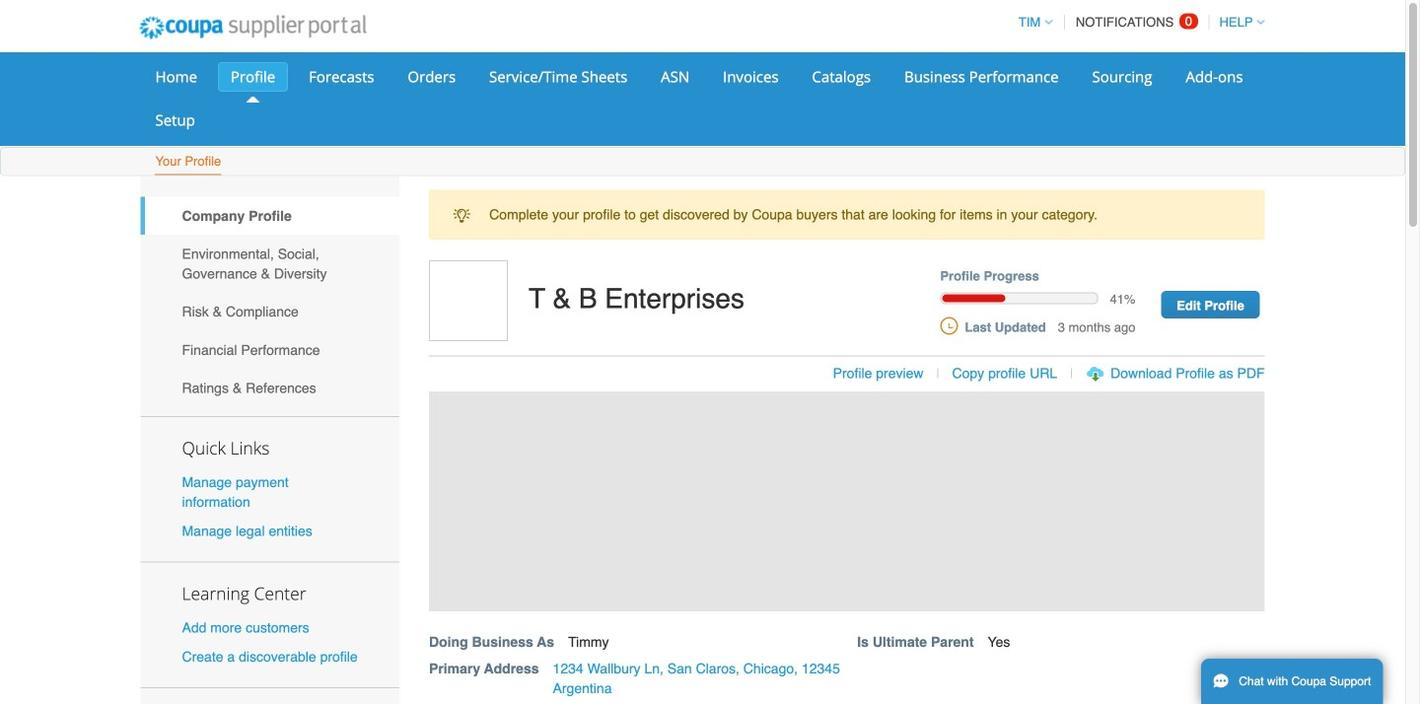 Task type: locate. For each thing, give the bounding box(es) containing it.
background image
[[429, 392, 1265, 612]]

coupa supplier portal image
[[126, 3, 380, 52]]

navigation
[[1010, 3, 1265, 41]]

alert
[[429, 190, 1265, 240]]

t & b enterprises image
[[429, 260, 508, 341]]

banner
[[422, 260, 1286, 704]]



Task type: vqa. For each thing, say whether or not it's contained in the screenshot.
Enter Email text field
no



